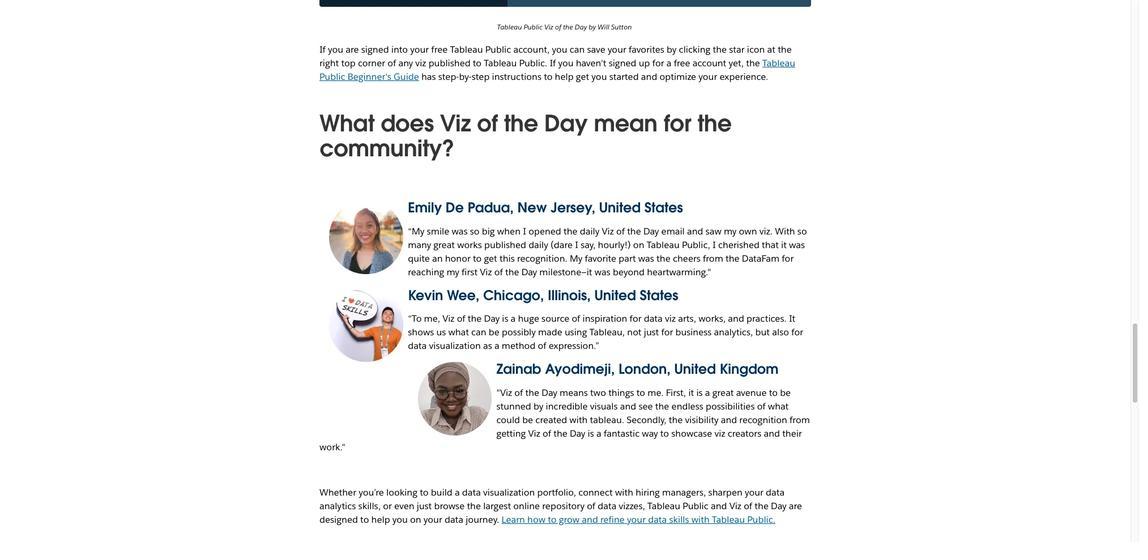 Task type: describe. For each thing, give the bounding box(es) containing it.
sutton
[[611, 23, 632, 31]]

your down account at the top right
[[699, 71, 718, 83]]

of inside "what does viz of the day mean for the community?"
[[477, 109, 498, 139]]

tableau inside tableau public beginner's guide
[[763, 58, 796, 69]]

1 horizontal spatial i
[[575, 239, 579, 251]]

their
[[783, 428, 803, 440]]

way
[[642, 428, 658, 440]]

also
[[773, 327, 790, 339]]

tableau public beginner's guide link
[[320, 58, 796, 83]]

heartwarming."
[[647, 266, 712, 278]]

(dare
[[551, 239, 573, 251]]

hiring
[[636, 487, 660, 499]]

data up refine
[[598, 500, 617, 512]]

0 vertical spatial daily
[[580, 226, 600, 237]]

this
[[500, 253, 515, 265]]

mean
[[594, 109, 658, 139]]

smile
[[427, 226, 450, 237]]

tableau public beginner's guide
[[320, 58, 796, 83]]

for inside "my smile was so big when i opened the daily viz of the day email and saw my own viz. with so many great works published daily (dare i say, hourly!) on tableau public, i cherished that it was quite an honor to get this recognition. my favorite part was the cheers from the datafam for reaching my first viz of the day milestone—it was beyond heartwarming."
[[782, 253, 794, 265]]

to right how
[[548, 514, 557, 526]]

or
[[383, 500, 392, 512]]

milestone—it
[[540, 266, 593, 278]]

community?
[[320, 134, 455, 164]]

viz inside "to me, viz of the day is a huge source of inspiration for data viz arts, works, and practices. it shows us what can be possibly made using tableau, not just for business analytics, but also for data visualization as a method of expression."
[[665, 313, 676, 325]]

an
[[432, 253, 443, 265]]

emily
[[408, 199, 442, 217]]

new
[[518, 199, 547, 217]]

it inside "my smile was so big when i opened the daily viz of the day email and saw my own viz. with so many great works published daily (dare i say, hourly!) on tableau public, i cherished that it was quite an honor to get this recognition. my favorite part was the cheers from the datafam for reaching my first viz of the day milestone—it was beyond heartwarming."
[[782, 239, 787, 251]]

tableau up account,
[[497, 23, 522, 31]]

what does viz of the day mean for the community?
[[320, 109, 732, 164]]

to down "if you are signed into your free tableau public account, you can save your favorites by clicking the star icon at the right top corner of any viz published to tableau public. if you haven't signed up for a free account yet, the"
[[544, 71, 553, 83]]

tableau public viz of the day by will sutton
[[497, 23, 634, 31]]

for down it
[[792, 327, 804, 339]]

viz inside "viz of the day means two things to me. first, it is a great avenue to be stunned by incredible visuals and see the endless possibilities of what could be created with tableau. secondly, the visibility and recognition from getting viz of the day is a fantastic way to showcase viz creators and their work."
[[715, 428, 726, 440]]

tableau down sharpen on the bottom right
[[712, 514, 745, 526]]

"viz
[[497, 387, 513, 399]]

looking
[[387, 487, 418, 499]]

public inside tableau public beginner's guide
[[320, 71, 345, 83]]

managers,
[[663, 487, 707, 499]]

from inside "viz of the day means two things to me. first, it is a great avenue to be stunned by incredible visuals and see the endless possibilities of what could be created with tableau. secondly, the visibility and recognition from getting viz of the day is a fantastic way to showcase viz creators and their work."
[[790, 414, 811, 426]]

to right avenue
[[770, 387, 778, 399]]

your right sharpen on the bottom right
[[745, 487, 764, 499]]

to right way
[[661, 428, 669, 440]]

hourly!)
[[598, 239, 631, 251]]

"viz of the day means two things to me. first, it is a great avenue to be stunned by incredible visuals and see the endless possibilities of what could be created with tableau. secondly, the visibility and recognition from getting viz of the day is a fantastic way to showcase viz creators and their work."
[[320, 387, 811, 453]]

emily de padua , new jersey, united states
[[408, 199, 683, 217]]

you up right at left top
[[328, 44, 344, 56]]

get inside "my smile was so big when i opened the daily viz of the day email and saw my own viz. with so many great works published daily (dare i say, hourly!) on tableau public, i cherished that it was quite an honor to get this recognition. my favorite part was the cheers from the datafam for reaching my first viz of the day milestone—it was beyond heartwarming."
[[484, 253, 498, 265]]

viz up account,
[[545, 23, 554, 31]]

public,
[[682, 239, 711, 251]]

recognition
[[740, 414, 788, 426]]

visualization inside whether you're looking to build a data visualization portfolio, connect with hiring managers, sharpen your data analytics skills, or even just browse the largest online repository of data vizzes, tableau public and viz of the day are designed to help you on your data journey.
[[484, 487, 535, 499]]

of inside "if you are signed into your free tableau public account, you can save your favorites by clicking the star icon at the right top corner of any viz published to tableau public. if you haven't signed up for a free account yet, the"
[[388, 58, 396, 69]]

icon
[[748, 44, 765, 56]]

could
[[497, 414, 520, 426]]

visibility
[[686, 414, 719, 426]]

zainab ayodimeji image
[[418, 362, 492, 436]]

data down browse
[[445, 514, 464, 526]]

was down with
[[790, 239, 806, 251]]

your down browse
[[424, 514, 443, 526]]

1 so from the left
[[470, 226, 480, 237]]

2 horizontal spatial be
[[781, 387, 791, 399]]

it
[[790, 313, 796, 325]]

viz inside whether you're looking to build a data visualization portfolio, connect with hiring managers, sharpen your data analytics skills, or even just browse the largest online repository of data vizzes, tableau public and viz of the day are designed to help you on your data journey.
[[730, 500, 742, 512]]

quite
[[408, 253, 430, 265]]

and inside "to me, viz of the day is a huge source of inspiration for data viz arts, works, and practices. it shows us what can be possibly made using tableau, not just for business analytics, but also for data visualization as a method of expression."
[[729, 313, 745, 325]]

experience.
[[720, 71, 769, 83]]

first,
[[666, 387, 687, 399]]

viz inside "if you are signed into your free tableau public account, you can save your favorites by clicking the star icon at the right top corner of any viz published to tableau public. if you haven't signed up for a free account yet, the"
[[416, 58, 427, 69]]

great inside "my smile was so big when i opened the daily viz of the day email and saw my own viz. with so many great works published daily (dare i say, hourly!) on tableau public, i cherished that it was quite an honor to get this recognition. my favorite part was the cheers from the datafam for reaching my first viz of the day milestone—it was beyond heartwarming."
[[434, 239, 455, 251]]

and right grow
[[582, 514, 599, 526]]

emily de padua image
[[330, 201, 403, 274]]

star
[[730, 44, 745, 56]]

you inside whether you're looking to build a data visualization portfolio, connect with hiring managers, sharpen your data analytics skills, or even just browse the largest online repository of data vizzes, tableau public and viz of the day are designed to help you on your data journey.
[[393, 514, 408, 526]]

to down the skills,
[[361, 514, 369, 526]]

inspiration
[[583, 313, 628, 325]]

first
[[462, 266, 478, 278]]

for left business at the right
[[662, 327, 674, 339]]

favorite
[[585, 253, 617, 265]]

tableau,
[[590, 327, 625, 339]]

london,
[[619, 361, 671, 378]]

viz inside "viz of the day means two things to me. first, it is a great avenue to be stunned by incredible visuals and see the endless possibilities of what could be created with tableau. secondly, the visibility and recognition from getting viz of the day is a fantastic way to showcase viz creators and their work."
[[529, 428, 541, 440]]

1 horizontal spatial get
[[576, 71, 590, 83]]

emily de padua link
[[408, 199, 510, 217]]

viz inside "to me, viz of the day is a huge source of inspiration for data viz arts, works, and practices. it shows us what can be possibly made using tableau, not just for business analytics, but also for data visualization as a method of expression."
[[443, 313, 455, 325]]

email
[[662, 226, 685, 237]]

viz inside "what does viz of the day mean for the community?"
[[440, 109, 471, 139]]

"my
[[408, 226, 425, 237]]

when
[[498, 226, 521, 237]]

your up any
[[411, 44, 429, 56]]

whether you're looking to build a data visualization portfolio, connect with hiring managers, sharpen your data analytics skills, or even just browse the largest online repository of data vizzes, tableau public and viz of the day are designed to help you on your data journey.
[[320, 487, 803, 526]]

skills
[[670, 514, 690, 526]]

day inside "to me, viz of the day is a huge source of inspiration for data viz arts, works, and practices. it shows us what can be possibly made using tableau, not just for business analytics, but also for data visualization as a method of expression."
[[484, 313, 500, 325]]

1 vertical spatial states
[[640, 287, 679, 304]]

beginner's
[[348, 71, 392, 83]]

into
[[392, 44, 408, 56]]

and down things
[[621, 401, 637, 412]]

just inside "to me, viz of the day is a huge source of inspiration for data viz arts, works, and practices. it shows us what can be possibly made using tableau, not just for business analytics, but also for data visualization as a method of expression."
[[644, 327, 659, 339]]

tableau up "instructions"
[[484, 58, 517, 69]]

1 vertical spatial united
[[595, 287, 636, 304]]

data up browse
[[462, 487, 481, 499]]

data down shows
[[408, 340, 427, 352]]

0 horizontal spatial my
[[447, 266, 460, 278]]

it inside "viz of the day means two things to me. first, it is a great avenue to be stunned by incredible visuals and see the endless possibilities of what could be created with tableau. secondly, the visibility and recognition from getting viz of the day is a fantastic way to showcase viz creators and their work."
[[689, 387, 695, 399]]

for up not
[[630, 313, 642, 325]]

own
[[739, 226, 758, 237]]

and down possibilities
[[721, 414, 738, 426]]

step-
[[439, 71, 459, 83]]

0 horizontal spatial signed
[[361, 44, 389, 56]]

data left arts, on the bottom right
[[644, 313, 663, 325]]

learn how to grow and refine your data skills with tableau public. link
[[502, 514, 776, 526]]

be inside "to me, viz of the day is a huge source of inspiration for data viz arts, works, and practices. it shows us what can be possibly made using tableau, not just for business analytics, but also for data visualization as a method of expression."
[[489, 327, 500, 339]]

huge
[[518, 313, 540, 325]]

0 horizontal spatial i
[[523, 226, 527, 237]]

0 horizontal spatial free
[[432, 44, 448, 56]]

haven't
[[576, 58, 607, 69]]

browse
[[434, 500, 465, 512]]

can inside "if you are signed into your free tableau public account, you can save your favorites by clicking the star icon at the right top corner of any viz published to tableau public. if you haven't signed up for a free account yet, the"
[[570, 44, 585, 56]]

viz up hourly!)
[[602, 226, 614, 237]]

kevin wee , chicago, illinois, united states
[[408, 287, 679, 304]]

1 horizontal spatial is
[[588, 428, 595, 440]]

are inside "if you are signed into your free tableau public account, you can save your favorites by clicking the star icon at the right top corner of any viz published to tableau public. if you haven't signed up for a free account yet, the"
[[346, 44, 359, 56]]

using
[[565, 327, 588, 339]]

many
[[408, 239, 431, 251]]

are inside whether you're looking to build a data visualization portfolio, connect with hiring managers, sharpen your data analytics skills, or even just browse the largest online repository of data vizzes, tableau public and viz of the day are designed to help you on your data journey.
[[789, 500, 803, 512]]

"my smile was so big when i opened the daily viz of the day email and saw my own viz. with so many great works published daily (dare i say, hourly!) on tableau public, i cherished that it was quite an honor to get this recognition. my favorite part was the cheers from the datafam for reaching my first viz of the day milestone—it was beyond heartwarming."
[[408, 226, 808, 278]]

us
[[437, 327, 446, 339]]

online
[[514, 500, 540, 512]]

business
[[676, 327, 712, 339]]

fantastic
[[604, 428, 640, 440]]

public. inside "if you are signed into your free tableau public account, you can save your favorites by clicking the star icon at the right top corner of any viz published to tableau public. if you haven't signed up for a free account yet, the"
[[520, 58, 548, 69]]

datafam
[[742, 253, 780, 265]]

grow
[[559, 514, 580, 526]]

great inside "viz of the day means two things to me. first, it is a great avenue to be stunned by incredible visuals and see the endless possibilities of what could be created with tableau. secondly, the visibility and recognition from getting viz of the day is a fantastic way to showcase viz creators and their work."
[[713, 387, 734, 399]]

part
[[619, 253, 636, 265]]

chicago,
[[484, 287, 544, 304]]

secondly,
[[627, 414, 667, 426]]

a down "tableau."
[[597, 428, 602, 440]]

just inside whether you're looking to build a data visualization portfolio, connect with hiring managers, sharpen your data analytics skills, or even just browse the largest online repository of data vizzes, tableau public and viz of the day are designed to help you on your data journey.
[[417, 500, 432, 512]]

kevin wee link
[[408, 287, 476, 304]]

2 horizontal spatial i
[[713, 239, 716, 251]]

your down vizzes,
[[628, 514, 646, 526]]

0 vertical spatial states
[[645, 199, 683, 217]]

getting
[[497, 428, 526, 440]]

help inside whether you're looking to build a data visualization portfolio, connect with hiring managers, sharpen your data analytics skills, or even just browse the largest online repository of data vizzes, tableau public and viz of the day are designed to help you on your data journey.
[[372, 514, 390, 526]]

day inside "what does viz of the day mean for the community?"
[[545, 109, 588, 139]]

a inside "if you are signed into your free tableau public account, you can save your favorites by clicking the star icon at the right top corner of any viz published to tableau public. if you haven't signed up for a free account yet, the"
[[667, 58, 672, 69]]

sharpen
[[709, 487, 743, 499]]

see
[[639, 401, 653, 412]]

1 horizontal spatial my
[[724, 226, 737, 237]]

"to
[[408, 313, 422, 325]]

reaching
[[408, 266, 445, 278]]

2 vertical spatial be
[[523, 414, 533, 426]]

recognition.
[[517, 253, 568, 265]]



Task type: vqa. For each thing, say whether or not it's contained in the screenshot.
milestone—it
yes



Task type: locate. For each thing, give the bounding box(es) containing it.
and down sharpen on the bottom right
[[711, 500, 728, 512]]

0 horizontal spatial help
[[372, 514, 390, 526]]

1 vertical spatial if
[[550, 58, 556, 69]]

a up optimize
[[667, 58, 672, 69]]

largest
[[484, 500, 511, 512]]

skills,
[[359, 500, 381, 512]]

visualization down us
[[429, 340, 481, 352]]

top
[[342, 58, 356, 69]]

and up analytics,
[[729, 313, 745, 325]]

is down "tableau."
[[588, 428, 595, 440]]

was right the part
[[639, 253, 655, 265]]

padua
[[468, 199, 510, 217]]

for inside "what does viz of the day mean for the community?"
[[664, 109, 692, 139]]

on inside whether you're looking to build a data visualization portfolio, connect with hiring managers, sharpen your data analytics skills, or even just browse the largest online repository of data vizzes, tableau public and viz of the day are designed to help you on your data journey.
[[410, 514, 422, 526]]

0 vertical spatial get
[[576, 71, 590, 83]]

0 horizontal spatial daily
[[529, 239, 549, 251]]

whether
[[320, 487, 357, 499]]

get
[[576, 71, 590, 83], [484, 253, 498, 265]]

to up see on the right bottom of the page
[[637, 387, 646, 399]]

a up possibly
[[511, 313, 516, 325]]

2 vertical spatial united
[[675, 361, 716, 378]]

0 vertical spatial public.
[[520, 58, 548, 69]]

if you are signed into your free tableau public account, you can save your favorites by clicking the star icon at the right top corner of any viz published to tableau public. if you haven't signed up for a free account yet, the
[[320, 44, 792, 69]]

a inside whether you're looking to build a data visualization portfolio, connect with hiring managers, sharpen your data analytics skills, or even just browse the largest online repository of data vizzes, tableau public and viz of the day are designed to help you on your data journey.
[[455, 487, 460, 499]]

so left the big
[[470, 226, 480, 237]]

1 vertical spatial viz
[[665, 313, 676, 325]]

designed
[[320, 514, 358, 526]]

0 vertical spatial visualization
[[429, 340, 481, 352]]

data
[[644, 313, 663, 325], [408, 340, 427, 352], [462, 487, 481, 499], [766, 487, 785, 499], [598, 500, 617, 512], [445, 514, 464, 526], [649, 514, 667, 526]]

0 vertical spatial my
[[724, 226, 737, 237]]

journey.
[[466, 514, 500, 526]]

tableau up by-
[[450, 44, 483, 56]]

tableau down the email
[[647, 239, 680, 251]]

vizzes,
[[619, 500, 646, 512]]

and
[[642, 71, 658, 83], [688, 226, 704, 237], [729, 313, 745, 325], [621, 401, 637, 412], [721, 414, 738, 426], [764, 428, 781, 440], [711, 500, 728, 512], [582, 514, 599, 526]]

1 horizontal spatial published
[[485, 239, 527, 251]]

the
[[563, 23, 574, 31], [713, 44, 727, 56], [778, 44, 792, 56], [747, 58, 761, 69], [504, 109, 539, 139], [698, 109, 732, 139], [564, 226, 578, 237], [628, 226, 642, 237], [657, 253, 671, 265], [726, 253, 740, 265], [506, 266, 520, 278], [468, 313, 482, 325], [526, 387, 540, 399], [656, 401, 670, 412], [669, 414, 683, 426], [554, 428, 568, 440], [467, 500, 481, 512], [755, 500, 769, 512]]

1 vertical spatial great
[[713, 387, 734, 399]]

what right us
[[449, 327, 469, 339]]

1 horizontal spatial be
[[523, 414, 533, 426]]

1 vertical spatial get
[[484, 253, 498, 265]]

united
[[600, 199, 641, 217], [595, 287, 636, 304], [675, 361, 716, 378]]

1 vertical spatial it
[[689, 387, 695, 399]]

get left this
[[484, 253, 498, 265]]

1 horizontal spatial if
[[550, 58, 556, 69]]

0 horizontal spatial are
[[346, 44, 359, 56]]

0 vertical spatial by
[[589, 23, 596, 31]]

1 vertical spatial just
[[417, 500, 432, 512]]

public up account,
[[524, 23, 543, 31]]

by inside "if you are signed into your free tableau public account, you can save your favorites by clicking the star icon at the right top corner of any viz published to tableau public. if you haven't signed up for a free account yet, the"
[[667, 44, 677, 56]]

help down "if you are signed into your free tableau public account, you can save your favorites by clicking the star icon at the right top corner of any viz published to tableau public. if you haven't signed up for a free account yet, the"
[[555, 71, 574, 83]]

2 horizontal spatial ,
[[611, 361, 615, 378]]

2 horizontal spatial with
[[692, 514, 710, 526]]

public up step
[[486, 44, 511, 56]]

if down tableau public viz of the day by will sutton
[[550, 58, 556, 69]]

just right not
[[644, 327, 659, 339]]

0 horizontal spatial if
[[320, 44, 326, 56]]

1 vertical spatial by
[[667, 44, 677, 56]]

2 vertical spatial by
[[534, 401, 544, 412]]

0 vertical spatial united
[[600, 199, 641, 217]]

you left haven't
[[559, 58, 574, 69]]

0 vertical spatial on
[[634, 239, 645, 251]]

refine
[[601, 514, 625, 526]]

a right as
[[495, 340, 500, 352]]

method
[[502, 340, 536, 352]]

0 vertical spatial it
[[782, 239, 787, 251]]

tableau up skills
[[648, 500, 681, 512]]

so right with
[[798, 226, 808, 237]]

daily up "say,"
[[580, 226, 600, 237]]

1 vertical spatial what
[[769, 401, 789, 412]]

practices.
[[747, 313, 787, 325]]

works,
[[699, 313, 726, 325]]

tableau
[[497, 23, 522, 31], [450, 44, 483, 56], [484, 58, 517, 69], [763, 58, 796, 69], [647, 239, 680, 251], [648, 500, 681, 512], [712, 514, 745, 526]]

2 vertical spatial with
[[692, 514, 710, 526]]

1 vertical spatial with
[[616, 487, 634, 499]]

united up first,
[[675, 361, 716, 378]]

showcase
[[672, 428, 713, 440]]

i right when
[[523, 226, 527, 237]]

me.
[[648, 387, 664, 399]]

on down even
[[410, 514, 422, 526]]

the inside "to me, viz of the day is a huge source of inspiration for data viz arts, works, and practices. it shows us what can be possibly made using tableau, not just for business analytics, but also for data visualization as a method of expression."
[[468, 313, 482, 325]]

what inside "to me, viz of the day is a huge source of inspiration for data viz arts, works, and practices. it shows us what can be possibly made using tableau, not just for business analytics, but also for data visualization as a method of expression."
[[449, 327, 469, 339]]

public down managers, at bottom
[[683, 500, 709, 512]]

i left "say,"
[[575, 239, 579, 251]]

0 vertical spatial is
[[502, 313, 509, 325]]

signed up "started"
[[609, 58, 637, 69]]

on up the part
[[634, 239, 645, 251]]

for down optimize
[[664, 109, 692, 139]]

1 vertical spatial my
[[447, 266, 460, 278]]

2 so from the left
[[798, 226, 808, 237]]

learn how to grow and refine your data skills with tableau public.
[[502, 514, 776, 526]]

with down incredible
[[570, 414, 588, 426]]

a up possibilities
[[706, 387, 711, 399]]

0 horizontal spatial visualization
[[429, 340, 481, 352]]

are
[[346, 44, 359, 56], [789, 500, 803, 512]]

not
[[628, 327, 642, 339]]

public down right at left top
[[320, 71, 345, 83]]

0 horizontal spatial be
[[489, 327, 500, 339]]

i
[[523, 226, 527, 237], [575, 239, 579, 251], [713, 239, 716, 251]]

2 horizontal spatial by
[[667, 44, 677, 56]]

what
[[320, 109, 375, 139]]

viz down visibility
[[715, 428, 726, 440]]

step
[[472, 71, 490, 83]]

1 horizontal spatial from
[[790, 414, 811, 426]]

1 horizontal spatial ,
[[510, 199, 514, 217]]

does
[[381, 109, 434, 139]]

zainab ayodimeji , london, united kingdom
[[497, 361, 779, 378]]

1 vertical spatial can
[[472, 327, 487, 339]]

signed up the corner
[[361, 44, 389, 56]]

with
[[776, 226, 796, 237]]

to up the first
[[473, 253, 482, 265]]

for inside "if you are signed into your free tableau public account, you can save your favorites by clicking the star icon at the right top corner of any viz published to tableau public. if you haven't signed up for a free account yet, the"
[[653, 58, 665, 69]]

1 vertical spatial help
[[372, 514, 390, 526]]

be down stunned
[[523, 414, 533, 426]]

0 vertical spatial great
[[434, 239, 455, 251]]

connect
[[579, 487, 613, 499]]

cheers
[[673, 253, 701, 265]]

is up endless
[[697, 387, 703, 399]]

by-
[[459, 71, 472, 83]]

as
[[483, 340, 492, 352]]

free up optimize
[[674, 58, 691, 69]]

2 vertical spatial ,
[[611, 361, 615, 378]]

0 horizontal spatial what
[[449, 327, 469, 339]]

and inside whether you're looking to build a data visualization portfolio, connect with hiring managers, sharpen your data analytics skills, or even just browse the largest online repository of data vizzes, tableau public and viz of the day are designed to help you on your data journey.
[[711, 500, 728, 512]]

1 horizontal spatial are
[[789, 500, 803, 512]]

is inside "to me, viz of the day is a huge source of inspiration for data viz arts, works, and practices. it shows us what can be possibly made using tableau, not just for business analytics, but also for data visualization as a method of expression."
[[502, 313, 509, 325]]

1 vertical spatial signed
[[609, 58, 637, 69]]

data left skills
[[649, 514, 667, 526]]

1 vertical spatial ,
[[476, 287, 480, 304]]

great
[[434, 239, 455, 251], [713, 387, 734, 399]]

1 horizontal spatial can
[[570, 44, 585, 56]]

, for zainab ayodimeji
[[611, 361, 615, 378]]

0 horizontal spatial it
[[689, 387, 695, 399]]

0 vertical spatial viz
[[416, 58, 427, 69]]

be right avenue
[[781, 387, 791, 399]]

you down haven't
[[592, 71, 607, 83]]

zainab ayodimeji link
[[497, 361, 611, 378]]

tableau inside whether you're looking to build a data visualization portfolio, connect with hiring managers, sharpen your data analytics skills, or even just browse the largest online repository of data vizzes, tableau public and viz of the day are designed to help you on your data journey.
[[648, 500, 681, 512]]

, down the first
[[476, 287, 480, 304]]

at
[[768, 44, 776, 56]]

1 horizontal spatial public.
[[748, 514, 776, 526]]

to up step
[[473, 58, 482, 69]]

data right sharpen on the bottom right
[[766, 487, 785, 499]]

beyond
[[613, 266, 645, 278]]

by inside "viz of the day means two things to me. first, it is a great avenue to be stunned by incredible visuals and see the endless possibilities of what could be created with tableau. secondly, the visibility and recognition from getting viz of the day is a fantastic way to showcase viz creators and their work."
[[534, 401, 544, 412]]

0 vertical spatial what
[[449, 327, 469, 339]]

to
[[473, 58, 482, 69], [544, 71, 553, 83], [473, 253, 482, 265], [637, 387, 646, 399], [770, 387, 778, 399], [661, 428, 669, 440], [420, 487, 429, 499], [361, 514, 369, 526], [548, 514, 557, 526]]

public inside whether you're looking to build a data visualization portfolio, connect with hiring managers, sharpen your data analytics skills, or even just browse the largest online repository of data vizzes, tableau public and viz of the day are designed to help you on your data journey.
[[683, 500, 709, 512]]

1 horizontal spatial just
[[644, 327, 659, 339]]

0 horizontal spatial just
[[417, 500, 432, 512]]

by up created in the left bottom of the page
[[534, 401, 544, 412]]

it up endless
[[689, 387, 695, 399]]

0 horizontal spatial with
[[570, 414, 588, 426]]

1 vertical spatial be
[[781, 387, 791, 399]]

published up this
[[485, 239, 527, 251]]

day
[[575, 23, 587, 31], [545, 109, 588, 139], [644, 226, 659, 237], [522, 266, 537, 278], [484, 313, 500, 325], [542, 387, 558, 399], [570, 428, 586, 440], [772, 500, 787, 512]]

1 vertical spatial public.
[[748, 514, 776, 526]]

will
[[598, 23, 610, 31]]

you
[[328, 44, 344, 56], [552, 44, 568, 56], [559, 58, 574, 69], [592, 71, 607, 83], [393, 514, 408, 526]]

be up as
[[489, 327, 500, 339]]

1 vertical spatial free
[[674, 58, 691, 69]]

on inside "my smile was so big when i opened the daily viz of the day email and saw my own viz. with so many great works published daily (dare i say, hourly!) on tableau public, i cherished that it was quite an honor to get this recognition. my favorite part was the cheers from the datafam for reaching my first viz of the day milestone—it was beyond heartwarming."
[[634, 239, 645, 251]]

from down public,
[[703, 253, 724, 265]]

0 horizontal spatial viz
[[416, 58, 427, 69]]

how
[[528, 514, 546, 526]]

your
[[411, 44, 429, 56], [608, 44, 627, 56], [699, 71, 718, 83], [745, 487, 764, 499], [424, 514, 443, 526], [628, 514, 646, 526]]

wee
[[447, 287, 476, 304]]

on
[[634, 239, 645, 251], [410, 514, 422, 526]]

, up things
[[611, 361, 615, 378]]

0 vertical spatial free
[[432, 44, 448, 56]]

2 vertical spatial is
[[588, 428, 595, 440]]

works
[[458, 239, 482, 251]]

by left "will"
[[589, 23, 596, 31]]

tableau down at
[[763, 58, 796, 69]]

0 vertical spatial ,
[[510, 199, 514, 217]]

kingdom
[[720, 361, 779, 378]]

you up "tableau public beginner's guide" link
[[552, 44, 568, 56]]

even
[[394, 500, 415, 512]]

with inside whether you're looking to build a data visualization portfolio, connect with hiring managers, sharpen your data analytics skills, or even just browse the largest online repository of data vizzes, tableau public and viz of the day are designed to help you on your data journey.
[[616, 487, 634, 499]]

means
[[560, 387, 588, 399]]

has
[[422, 71, 436, 83]]

right
[[320, 58, 339, 69]]

work."
[[320, 441, 346, 453]]

cherished
[[719, 239, 760, 251]]

was down favorite
[[595, 266, 611, 278]]

0 vertical spatial help
[[555, 71, 574, 83]]

0 vertical spatial published
[[429, 58, 471, 69]]

viz left arts, on the bottom right
[[665, 313, 676, 325]]

0 vertical spatial if
[[320, 44, 326, 56]]

published inside "if you are signed into your free tableau public account, you can save your favorites by clicking the star icon at the right top corner of any viz published to tableau public. if you haven't signed up for a free account yet, the"
[[429, 58, 471, 69]]

and down recognition
[[764, 428, 781, 440]]

creators
[[728, 428, 762, 440]]

it right that
[[782, 239, 787, 251]]

was up works
[[452, 226, 468, 237]]

to inside "my smile was so big when i opened the daily viz of the day email and saw my own viz. with so many great works published daily (dare i say, hourly!) on tableau public, i cherished that it was quite an honor to get this recognition. my favorite part was the cheers from the datafam for reaching my first viz of the day milestone—it was beyond heartwarming."
[[473, 253, 482, 265]]

things
[[609, 387, 635, 399]]

published up step-
[[429, 58, 471, 69]]

help down "or"
[[372, 514, 390, 526]]

started
[[610, 71, 639, 83]]

free up step-
[[432, 44, 448, 56]]

, left new
[[510, 199, 514, 217]]

daily up recognition.
[[529, 239, 549, 251]]

what inside "viz of the day means two things to me. first, it is a great avenue to be stunned by incredible visuals and see the endless possibilities of what could be created with tableau. secondly, the visibility and recognition from getting viz of the day is a fantastic way to showcase viz creators and their work."
[[769, 401, 789, 412]]

and down up
[[642, 71, 658, 83]]

made
[[538, 327, 563, 339]]

0 vertical spatial can
[[570, 44, 585, 56]]

and up public,
[[688, 226, 704, 237]]

0 vertical spatial signed
[[361, 44, 389, 56]]

2 horizontal spatial is
[[697, 387, 703, 399]]

viz right the first
[[480, 266, 492, 278]]

0 horizontal spatial ,
[[476, 287, 480, 304]]

i down saw
[[713, 239, 716, 251]]

but
[[756, 327, 770, 339]]

my down honor
[[447, 266, 460, 278]]

from
[[703, 253, 724, 265], [790, 414, 811, 426]]

1 vertical spatial visualization
[[484, 487, 535, 499]]

viz down step-
[[440, 109, 471, 139]]

1 horizontal spatial by
[[589, 23, 596, 31]]

can up as
[[472, 327, 487, 339]]

to inside "if you are signed into your free tableau public account, you can save your favorites by clicking the star icon at the right top corner of any viz published to tableau public. if you haven't signed up for a free account yet, the"
[[473, 58, 482, 69]]

0 horizontal spatial public.
[[520, 58, 548, 69]]

you down even
[[393, 514, 408, 526]]

de
[[446, 199, 464, 217]]

united up inspiration
[[595, 287, 636, 304]]

1 horizontal spatial it
[[782, 239, 787, 251]]

can left save
[[570, 44, 585, 56]]

great down smile
[[434, 239, 455, 251]]

ayodimeji
[[545, 361, 611, 378]]

2 horizontal spatial viz
[[715, 428, 726, 440]]

1 horizontal spatial daily
[[580, 226, 600, 237]]

0 vertical spatial from
[[703, 253, 724, 265]]

and inside "my smile was so big when i opened the daily viz of the day email and saw my own viz. with so many great works published daily (dare i say, hourly!) on tableau public, i cherished that it was quite an honor to get this recognition. my favorite part was the cheers from the datafam for reaching my first viz of the day milestone—it was beyond heartwarming."
[[688, 226, 704, 237]]

0 horizontal spatial so
[[470, 226, 480, 237]]

visualization up largest on the left bottom of the page
[[484, 487, 535, 499]]

opened
[[529, 226, 562, 237]]

1 vertical spatial from
[[790, 414, 811, 426]]

1 horizontal spatial with
[[616, 487, 634, 499]]

kevin wee image
[[330, 288, 403, 362]]

published inside "my smile was so big when i opened the daily viz of the day email and saw my own viz. with so many great works published daily (dare i say, hourly!) on tableau public, i cherished that it was quite an honor to get this recognition. my favorite part was the cheers from the datafam for reaching my first viz of the day milestone—it was beyond heartwarming."
[[485, 239, 527, 251]]

1 horizontal spatial on
[[634, 239, 645, 251]]

visualization inside "to me, viz of the day is a huge source of inspiration for data viz arts, works, and practices. it shows us what can be possibly made using tableau, not just for business analytics, but also for data visualization as a method of expression."
[[429, 340, 481, 352]]

for right datafam
[[782, 253, 794, 265]]

my
[[570, 253, 583, 265]]

1 vertical spatial is
[[697, 387, 703, 399]]

day inside whether you're looking to build a data visualization portfolio, connect with hiring managers, sharpen your data analytics skills, or even just browse the largest online repository of data vizzes, tableau public and viz of the day are designed to help you on your data journey.
[[772, 500, 787, 512]]

1 horizontal spatial visualization
[[484, 487, 535, 499]]

your right save
[[608, 44, 627, 56]]

0 horizontal spatial is
[[502, 313, 509, 325]]

to left build
[[420, 487, 429, 499]]

viz right any
[[416, 58, 427, 69]]

with inside "viz of the day means two things to me. first, it is a great avenue to be stunned by incredible visuals and see the endless possibilities of what could be created with tableau. secondly, the visibility and recognition from getting viz of the day is a fantastic way to showcase viz creators and their work."
[[570, 414, 588, 426]]

, for kevin wee
[[476, 287, 480, 304]]

that
[[762, 239, 779, 251]]

viz down sharpen on the bottom right
[[730, 500, 742, 512]]

get down haven't
[[576, 71, 590, 83]]

up
[[639, 58, 650, 69]]

can inside "to me, viz of the day is a huge source of inspiration for data viz arts, works, and practices. it shows us what can be possibly made using tableau, not just for business analytics, but also for data visualization as a method of expression."
[[472, 327, 487, 339]]

1 vertical spatial are
[[789, 500, 803, 512]]

for
[[653, 58, 665, 69], [664, 109, 692, 139], [782, 253, 794, 265], [630, 313, 642, 325], [662, 327, 674, 339], [792, 327, 804, 339]]

expression."
[[549, 340, 600, 352]]

zainab
[[497, 361, 542, 378]]

1 horizontal spatial viz
[[665, 313, 676, 325]]

with right skills
[[692, 514, 710, 526]]

1 horizontal spatial signed
[[609, 58, 637, 69]]

kevin
[[408, 287, 443, 304]]

2 vertical spatial viz
[[715, 428, 726, 440]]

created
[[536, 414, 568, 426]]

1 horizontal spatial so
[[798, 226, 808, 237]]

viz up us
[[443, 313, 455, 325]]

portfolio,
[[538, 487, 577, 499]]

from inside "my smile was so big when i opened the daily viz of the day email and saw my own viz. with so many great works published daily (dare i say, hourly!) on tableau public, i cherished that it was quite an honor to get this recognition. my favorite part was the cheers from the datafam for reaching my first viz of the day milestone—it was beyond heartwarming."
[[703, 253, 724, 265]]

1 vertical spatial published
[[485, 239, 527, 251]]

analytics,
[[715, 327, 754, 339]]

0 horizontal spatial get
[[484, 253, 498, 265]]

tableau inside "my smile was so big when i opened the daily viz of the day email and saw my own viz. with so many great works published daily (dare i say, hourly!) on tableau public, i cherished that it was quite an honor to get this recognition. my favorite part was the cheers from the datafam for reaching my first viz of the day milestone—it was beyond heartwarming."
[[647, 239, 680, 251]]

1 horizontal spatial great
[[713, 387, 734, 399]]

be
[[489, 327, 500, 339], [781, 387, 791, 399], [523, 414, 533, 426]]

1 horizontal spatial help
[[555, 71, 574, 83]]

viz
[[416, 58, 427, 69], [665, 313, 676, 325], [715, 428, 726, 440]]

can
[[570, 44, 585, 56], [472, 327, 487, 339]]

public inside "if you are signed into your free tableau public account, you can save your favorites by clicking the star icon at the right top corner of any viz published to tableau public. if you haven't signed up for a free account yet, the"
[[486, 44, 511, 56]]

illinois,
[[548, 287, 591, 304]]

0 horizontal spatial by
[[534, 401, 544, 412]]

is
[[502, 313, 509, 325], [697, 387, 703, 399], [588, 428, 595, 440]]

source
[[542, 313, 570, 325]]



